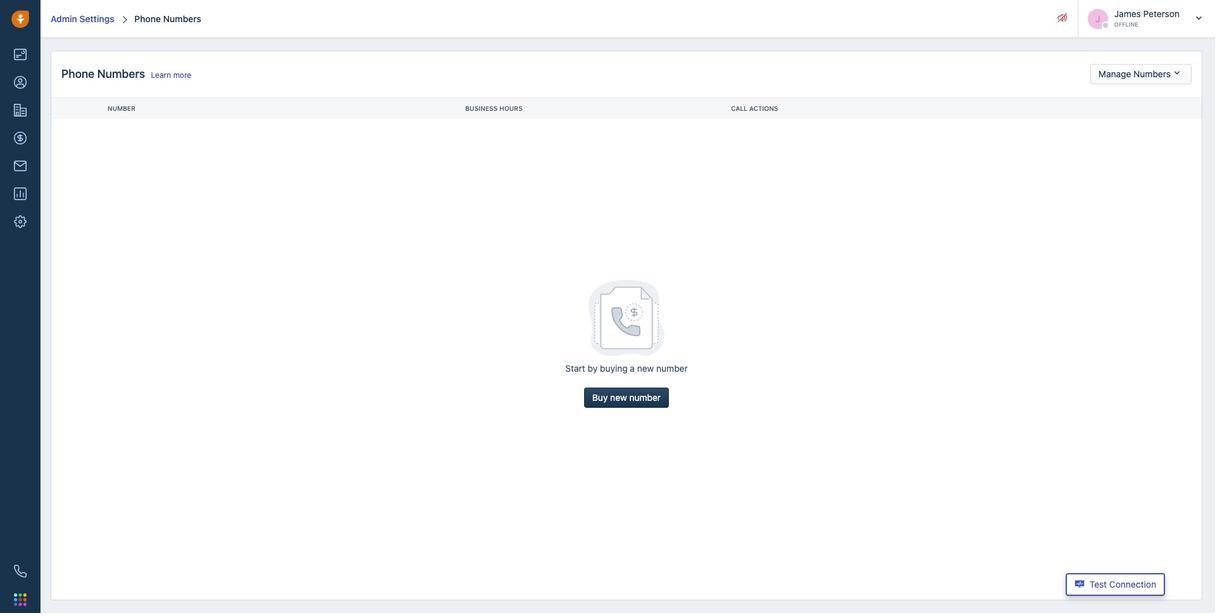 Task type: vqa. For each thing, say whether or not it's contained in the screenshot.
Sales
no



Task type: describe. For each thing, give the bounding box(es) containing it.
volume mute image
[[1057, 10, 1069, 27]]

freshworks switcher image
[[14, 593, 27, 606]]

1 horizontal spatial new
[[638, 363, 654, 373]]

phone image
[[14, 565, 27, 578]]

start by buying a new number image
[[589, 280, 665, 356]]

numbers for manage numbers
[[1134, 68, 1172, 79]]

admin settings link
[[51, 13, 114, 24]]

call actions
[[732, 104, 779, 112]]

number
[[108, 104, 135, 112]]

hours
[[500, 104, 523, 112]]

connection
[[1110, 579, 1157, 590]]

numbers for phone numbers
[[163, 13, 201, 24]]

admin settings
[[51, 13, 114, 24]]

phone element
[[8, 559, 33, 584]]

by
[[588, 363, 598, 373]]

james
[[1115, 8, 1142, 19]]

peterson
[[1144, 8, 1180, 19]]

actions
[[750, 104, 779, 112]]

manage numbers button
[[1091, 64, 1193, 84]]

learn
[[151, 70, 171, 80]]

test
[[1090, 579, 1108, 590]]

james peterson offline
[[1115, 8, 1180, 28]]

phone numbers learn more
[[61, 67, 192, 80]]

dropdown_arrow image
[[1172, 64, 1184, 84]]

settings
[[80, 13, 114, 24]]

test connection
[[1090, 579, 1157, 590]]

call
[[732, 104, 748, 112]]

phone for phone numbers
[[134, 13, 161, 24]]

start by buying a new number
[[566, 363, 688, 373]]

manage numbers
[[1099, 68, 1172, 79]]

new inside the buy new number button
[[611, 392, 627, 403]]

j
[[1096, 13, 1101, 24]]

manage
[[1099, 68, 1132, 79]]



Task type: locate. For each thing, give the bounding box(es) containing it.
learn more link
[[151, 70, 192, 80]]

0 horizontal spatial numbers
[[97, 67, 145, 80]]

more
[[173, 70, 192, 80]]

0 horizontal spatial phone
[[61, 67, 95, 80]]

1 horizontal spatial phone
[[134, 13, 161, 24]]

1 horizontal spatial numbers
[[163, 13, 201, 24]]

new right buy
[[611, 392, 627, 403]]

buying
[[600, 363, 628, 373]]

1 vertical spatial new
[[611, 392, 627, 403]]

buy
[[593, 392, 608, 403]]

offline
[[1115, 21, 1139, 28]]

new
[[638, 363, 654, 373], [611, 392, 627, 403]]

phone right settings in the left top of the page
[[134, 13, 161, 24]]

phone numbers link
[[132, 13, 201, 24]]

admin
[[51, 13, 77, 24]]

2 horizontal spatial numbers
[[1134, 68, 1172, 79]]

number down a
[[630, 392, 661, 403]]

phone numbers
[[134, 13, 201, 24]]

numbers right manage
[[1134, 68, 1172, 79]]

0 vertical spatial phone
[[134, 13, 161, 24]]

buy new number
[[593, 392, 661, 403]]

new right a
[[638, 363, 654, 373]]

business
[[466, 104, 498, 112]]

buy new number button
[[584, 387, 669, 408]]

number inside button
[[630, 392, 661, 403]]

1 vertical spatial number
[[630, 392, 661, 403]]

0 horizontal spatial new
[[611, 392, 627, 403]]

business hours
[[466, 104, 523, 112]]

a
[[630, 363, 635, 373]]

number right a
[[657, 363, 688, 373]]

1 vertical spatial phone
[[61, 67, 95, 80]]

phone for phone numbers learn more
[[61, 67, 95, 80]]

number
[[657, 363, 688, 373], [630, 392, 661, 403]]

phone
[[134, 13, 161, 24], [61, 67, 95, 80]]

0 vertical spatial number
[[657, 363, 688, 373]]

numbers up more
[[163, 13, 201, 24]]

phone down admin settings link
[[61, 67, 95, 80]]

start
[[566, 363, 586, 373]]

numbers
[[163, 13, 201, 24], [97, 67, 145, 80], [1134, 68, 1172, 79]]

numbers up 'number'
[[97, 67, 145, 80]]

0 vertical spatial new
[[638, 363, 654, 373]]

numbers for phone numbers learn more
[[97, 67, 145, 80]]

numbers inside button
[[1134, 68, 1172, 79]]



